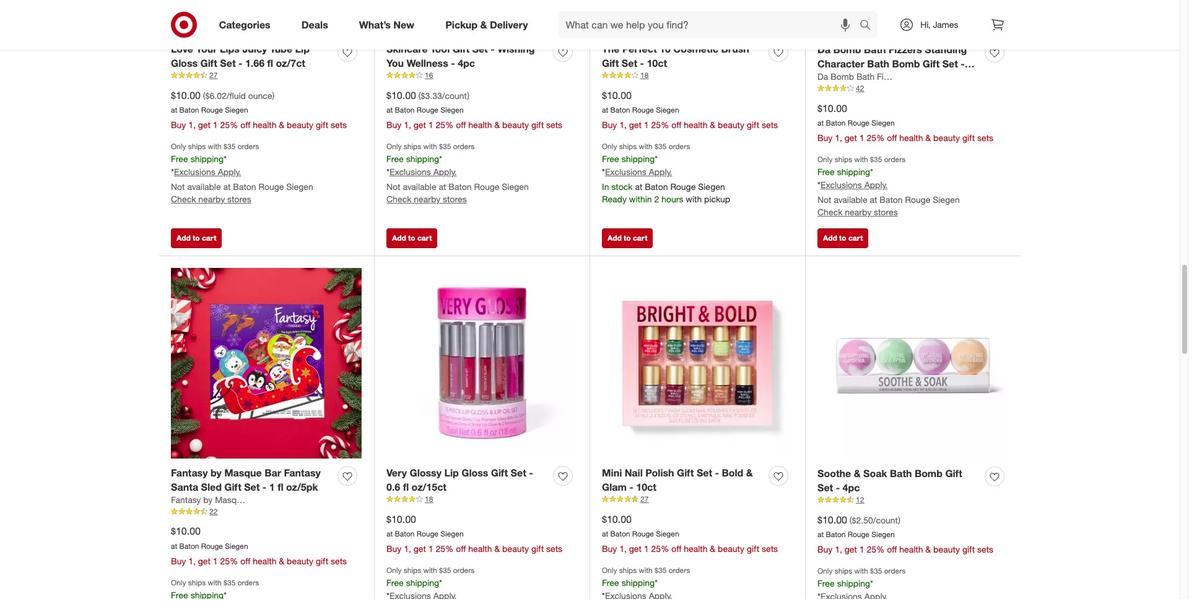 Task type: vqa. For each thing, say whether or not it's contained in the screenshot.
the 'Check nearby stores' BUTTON for Gloss
yes



Task type: locate. For each thing, give the bounding box(es) containing it.
gift inside fantasy by masque bar fantasy santa sled gift set - 1 fl oz/5pk
[[225, 481, 242, 494]]

$10.00 at baton rouge siegen buy 1, get 1 25% off health & beauty gift sets for gift
[[602, 513, 778, 555]]

off inside $10.00 ( $2.50 /count ) at baton rouge siegen buy 1, get 1 25% off health & beauty gift sets
[[888, 545, 898, 555]]

fantasy up "oz/5pk"
[[284, 467, 321, 480]]

apply.
[[218, 167, 241, 177], [434, 167, 457, 177], [649, 167, 673, 177], [865, 180, 888, 190]]

0 horizontal spatial bar
[[249, 495, 262, 506]]

10ct down nail
[[637, 481, 657, 494]]

1 horizontal spatial )
[[467, 90, 470, 101]]

check nearby stores button for you
[[387, 193, 467, 206]]

0 vertical spatial 18 link
[[602, 70, 793, 81]]

1 horizontal spatial free shipping *
[[602, 578, 658, 589]]

fizzers inside the da bomb bath fizzers standing character bath bomb gift set - 5oz/6ct
[[889, 43, 923, 56]]

0 vertical spatial 4pc
[[458, 57, 475, 69]]

cart for you
[[418, 233, 432, 243]]

gift inside $10.00 ( $6.02 /fluid ounce ) at baton rouge siegen buy 1, get 1 25% off health & beauty gift sets
[[316, 120, 329, 130]]

) inside $10.00 ( $2.50 /count ) at baton rouge siegen buy 1, get 1 25% off health & beauty gift sets
[[899, 515, 901, 526]]

check nearby stores button
[[171, 193, 251, 206], [387, 193, 467, 206], [818, 207, 898, 219]]

rouge
[[201, 106, 223, 115], [417, 106, 439, 115], [633, 106, 654, 115], [848, 119, 870, 128], [259, 182, 284, 192], [474, 182, 500, 192], [671, 182, 696, 192], [906, 195, 931, 205], [417, 530, 439, 539], [633, 530, 654, 539], [848, 531, 870, 540], [201, 543, 223, 552]]

fizzers
[[889, 43, 923, 56], [878, 72, 905, 82]]

2 add from the left
[[392, 233, 406, 243]]

0 vertical spatial /count
[[442, 90, 467, 101]]

da bomb bath fizzers link
[[818, 71, 905, 83]]

$10.00 at baton rouge siegen buy 1, get 1 25% off health & beauty gift sets for gloss
[[387, 513, 563, 555]]

nearby
[[199, 194, 225, 205], [414, 194, 441, 205], [846, 207, 872, 218]]

very glossy lip gloss gift set - 0.6 fl oz/15ct image
[[387, 268, 578, 459], [387, 268, 578, 459]]

2 horizontal spatial check
[[818, 207, 843, 218]]

da down character in the top of the page
[[818, 72, 829, 82]]

get inside $10.00 ( $2.50 /count ) at baton rouge siegen buy 1, get 1 25% off health & beauty gift sets
[[845, 545, 858, 555]]

1 vertical spatial da
[[818, 72, 829, 82]]

brush
[[722, 43, 750, 55]]

1 vertical spatial 18 link
[[387, 495, 578, 506]]

$10.00 for soothe & soak bath bomb gift set - 4pc
[[818, 514, 848, 526]]

2 horizontal spatial stores
[[875, 207, 898, 218]]

love your lips juicy tube lip gloss gift set - 1.66 fl oz/7ct image
[[171, 0, 362, 35], [171, 0, 362, 35]]

3 add to cart from the left
[[608, 233, 648, 243]]

1 horizontal spatial fl
[[278, 481, 284, 494]]

1 cart from the left
[[202, 233, 217, 243]]

at inside $10.00 ( $6.02 /fluid ounce ) at baton rouge siegen buy 1, get 1 25% off health & beauty gift sets
[[171, 106, 177, 115]]

fl right 0.6
[[403, 481, 409, 494]]

polish
[[646, 467, 675, 480]]

$10.00 at baton rouge siegen buy 1, get 1 25% off health & beauty gift sets down the perfect 10 cosmetic brush gift set - 10ct link
[[602, 89, 778, 130]]

bar for fantasy by masque bar fantasy santa sled gift set - 1 fl oz/5pk
[[265, 467, 281, 480]]

1
[[213, 120, 218, 130], [429, 120, 434, 130], [644, 120, 649, 130], [860, 133, 865, 143], [269, 481, 275, 494], [429, 544, 434, 555], [644, 544, 649, 555], [860, 545, 865, 555], [213, 557, 218, 567]]

fl right 1.66
[[267, 57, 273, 69]]

james
[[934, 19, 959, 30]]

masque inside fantasy by masque bar link
[[215, 495, 246, 506]]

masque up fantasy by masque bar
[[225, 467, 262, 480]]

1 horizontal spatial check nearby stores button
[[387, 193, 467, 206]]

1 horizontal spatial 18
[[641, 71, 649, 80]]

bath right soak
[[891, 468, 913, 480]]

fl
[[267, 57, 273, 69], [278, 481, 284, 494], [403, 481, 409, 494]]

4 add from the left
[[824, 233, 838, 243]]

2 horizontal spatial available
[[834, 195, 868, 205]]

10ct
[[647, 57, 668, 69], [637, 481, 657, 494]]

fizzers down hi,
[[889, 43, 923, 56]]

27 for set
[[209, 71, 218, 80]]

sets inside $10.00 ( $2.50 /count ) at baton rouge siegen buy 1, get 1 25% off health & beauty gift sets
[[978, 545, 994, 555]]

$10.00 for fantasy by masque bar fantasy santa sled gift set - 1 fl oz/5pk
[[171, 526, 201, 538]]

apply. inside only ships with $35 orders free shipping * * exclusions apply. in stock at  baton rouge siegen ready within 2 hours with pickup
[[649, 167, 673, 177]]

0 horizontal spatial free shipping *
[[387, 578, 443, 589]]

/count for -
[[442, 90, 467, 101]]

health
[[253, 120, 277, 130], [469, 120, 492, 130], [684, 120, 708, 130], [900, 133, 924, 143], [469, 544, 492, 555], [684, 544, 708, 555], [900, 545, 924, 555], [253, 557, 277, 567]]

27 link down 1.66
[[171, 70, 362, 81]]

0 horizontal spatial only ships with $35 orders free shipping * * exclusions apply. not available at baton rouge siegen check nearby stores
[[171, 142, 314, 205]]

2 cart from the left
[[418, 233, 432, 243]]

2 horizontal spatial (
[[850, 515, 853, 526]]

$35 inside only ships with $35 orders free shipping * * exclusions apply. in stock at  baton rouge siegen ready within 2 hours with pickup
[[655, 142, 667, 151]]

4pc
[[458, 57, 475, 69], [843, 482, 861, 494]]

2 horizontal spatial nearby
[[846, 207, 872, 218]]

very
[[387, 467, 407, 480]]

4pc up 16 link at left top
[[458, 57, 475, 69]]

0 vertical spatial da
[[818, 43, 831, 56]]

gloss inside love your lips juicy tube lip gloss gift set - 1.66 fl oz/7ct
[[171, 57, 198, 69]]

2 horizontal spatial not
[[818, 195, 832, 205]]

$10.00 down the
[[602, 89, 632, 101]]

18 for fl
[[425, 495, 433, 505]]

0 horizontal spatial fl
[[267, 57, 273, 69]]

1 horizontal spatial 18 link
[[602, 70, 793, 81]]

check nearby stores button for gloss
[[171, 193, 251, 206]]

cart for set
[[633, 233, 648, 243]]

mini nail polish gift set - bold & glam - 10ct image
[[602, 268, 793, 459], [602, 268, 793, 459]]

0 horizontal spatial check
[[171, 194, 196, 205]]

1 to from the left
[[193, 233, 200, 243]]

0 horizontal spatial /count
[[442, 90, 467, 101]]

shipping inside only ships with $35 orders free shipping * * exclusions apply. in stock at  baton rouge siegen ready within 2 hours with pickup
[[622, 154, 655, 164]]

0 horizontal spatial 18 link
[[387, 495, 578, 506]]

3 add to cart button from the left
[[602, 228, 653, 248]]

/count
[[442, 90, 467, 101], [874, 515, 899, 526]]

$10.00 for love your lips juicy tube lip gloss gift set - 1.66 fl oz/7ct
[[171, 89, 201, 101]]

fantasy by masque bar fantasy santa sled gift set - 1 fl oz/5pk image
[[171, 268, 362, 459], [171, 268, 362, 459]]

$10.00 at baton rouge siegen buy 1, get 1 25% off health & beauty gift sets down 22 link
[[171, 526, 347, 567]]

/count down '12' link
[[874, 515, 899, 526]]

check for love your lips juicy tube lip gloss gift set - 1.66 fl oz/7ct
[[171, 194, 196, 205]]

(
[[203, 90, 206, 101], [419, 90, 421, 101], [850, 515, 853, 526]]

18 link down cosmetic
[[602, 70, 793, 81]]

1, inside $10.00 ( $3.33 /count ) at baton rouge siegen buy 1, get 1 25% off health & beauty gift sets
[[404, 120, 412, 130]]

$10.00 left $3.33
[[387, 89, 416, 101]]

hours
[[662, 194, 684, 205]]

0 vertical spatial 18
[[641, 71, 649, 80]]

exclusions apply. button for set
[[605, 166, 673, 179]]

bomb down character in the top of the page
[[831, 72, 855, 82]]

only ships with $35 orders free shipping * * exclusions apply. not available at baton rouge siegen check nearby stores for gift
[[171, 142, 314, 205]]

10ct inside mini nail polish gift set - bold & glam - 10ct
[[637, 481, 657, 494]]

da for da bomb bath fizzers standing character bath bomb gift set - 5oz/6ct
[[818, 43, 831, 56]]

4 cart from the left
[[849, 233, 864, 243]]

0 horizontal spatial 18
[[425, 495, 433, 505]]

exclusions inside only ships with $35 orders free shipping * * exclusions apply. in stock at  baton rouge siegen ready within 2 hours with pickup
[[605, 167, 647, 177]]

1 vertical spatial 4pc
[[843, 482, 861, 494]]

fizzers for da bomb bath fizzers standing character bath bomb gift set - 5oz/6ct
[[889, 43, 923, 56]]

1 horizontal spatial 27
[[641, 495, 649, 505]]

25%
[[220, 120, 238, 130], [436, 120, 454, 130], [652, 120, 670, 130], [867, 133, 885, 143], [436, 544, 454, 555], [652, 544, 670, 555], [867, 545, 885, 555], [220, 557, 238, 567]]

search
[[855, 20, 885, 32]]

apply. for -
[[649, 167, 673, 177]]

beauty inside $10.00 ( $6.02 /fluid ounce ) at baton rouge siegen buy 1, get 1 25% off health & beauty gift sets
[[287, 120, 314, 130]]

/count inside $10.00 ( $3.33 /count ) at baton rouge siegen buy 1, get 1 25% off health & beauty gift sets
[[442, 90, 467, 101]]

0 horizontal spatial (
[[203, 90, 206, 101]]

exclusions
[[174, 167, 216, 177], [390, 167, 431, 177], [605, 167, 647, 177], [821, 180, 863, 190]]

gift
[[316, 120, 329, 130], [532, 120, 544, 130], [747, 120, 760, 130], [963, 133, 976, 143], [532, 544, 544, 555], [747, 544, 760, 555], [963, 545, 976, 555], [316, 557, 329, 567]]

fantasy by masque bar link
[[171, 495, 262, 507]]

sets inside $10.00 ( $6.02 /fluid ounce ) at baton rouge siegen buy 1, get 1 25% off health & beauty gift sets
[[331, 120, 347, 130]]

25% inside $10.00 ( $2.50 /count ) at baton rouge siegen buy 1, get 1 25% off health & beauty gift sets
[[867, 545, 885, 555]]

) inside $10.00 ( $3.33 /count ) at baton rouge siegen buy 1, get 1 25% off health & beauty gift sets
[[467, 90, 470, 101]]

1 add to cart button from the left
[[171, 228, 222, 248]]

only ships with $35 orders free shipping * * exclusions apply. not available at baton rouge siegen check nearby stores for wellness
[[387, 142, 529, 205]]

/fluid
[[227, 90, 246, 101]]

pickup
[[446, 18, 478, 31]]

to
[[193, 233, 200, 243], [408, 233, 416, 243], [624, 233, 631, 243], [840, 233, 847, 243]]

1 horizontal spatial check
[[387, 194, 412, 205]]

stores for gift
[[227, 194, 251, 205]]

check for skincare tool gift set - wishing you wellness - 4pc
[[387, 194, 412, 205]]

da up character in the top of the page
[[818, 43, 831, 56]]

masque inside fantasy by masque bar fantasy santa sled gift set - 1 fl oz/5pk
[[225, 467, 262, 480]]

27 link
[[171, 70, 362, 81], [602, 495, 793, 506]]

1 horizontal spatial 4pc
[[843, 482, 861, 494]]

2 add to cart from the left
[[392, 233, 432, 243]]

0 vertical spatial 10ct
[[647, 57, 668, 69]]

0 horizontal spatial lip
[[295, 43, 310, 55]]

42
[[857, 84, 865, 93]]

off inside $10.00 ( $3.33 /count ) at baton rouge siegen buy 1, get 1 25% off health & beauty gift sets
[[456, 120, 466, 130]]

with
[[208, 142, 222, 151], [424, 142, 437, 151], [639, 142, 653, 151], [855, 155, 869, 164], [686, 194, 702, 205], [424, 567, 437, 576], [639, 567, 653, 576], [855, 567, 869, 576], [208, 579, 222, 588]]

fl inside love your lips juicy tube lip gloss gift set - 1.66 fl oz/7ct
[[267, 57, 273, 69]]

1 add to cart from the left
[[177, 233, 217, 243]]

da bomb bath fizzers standing character bath bomb gift set - 5oz/6ct image
[[818, 0, 1010, 35], [818, 0, 1010, 35]]

( inside $10.00 ( $3.33 /count ) at baton rouge siegen buy 1, get 1 25% off health & beauty gift sets
[[419, 90, 421, 101]]

1 vertical spatial masque
[[215, 495, 246, 506]]

gift inside mini nail polish gift set - bold & glam - 10ct
[[677, 467, 694, 480]]

$10.00 left $2.50
[[818, 514, 848, 526]]

$10.00 at baton rouge siegen buy 1, get 1 25% off health & beauty gift sets down 42 link
[[818, 102, 994, 143]]

18 link for cosmetic
[[602, 70, 793, 81]]

1 vertical spatial gloss
[[462, 467, 489, 480]]

add for skincare tool gift set - wishing you wellness - 4pc
[[392, 233, 406, 243]]

2 horizontal spatial check nearby stores button
[[818, 207, 898, 219]]

12
[[857, 496, 865, 505]]

1 da from the top
[[818, 43, 831, 56]]

lip
[[295, 43, 310, 55], [445, 467, 459, 480]]

$10.00 at baton rouge siegen buy 1, get 1 25% off health & beauty gift sets down mini nail polish gift set - bold & glam - 10ct link
[[602, 513, 778, 555]]

) for soothe & soak bath bomb gift set - 4pc
[[899, 515, 901, 526]]

fl inside very glossy lip gloss gift set - 0.6 fl oz/15ct
[[403, 481, 409, 494]]

( down wellness
[[419, 90, 421, 101]]

off
[[241, 120, 251, 130], [456, 120, 466, 130], [672, 120, 682, 130], [888, 133, 898, 143], [456, 544, 466, 555], [672, 544, 682, 555], [888, 545, 898, 555], [241, 557, 251, 567]]

stores for bomb
[[875, 207, 898, 218]]

$6.02
[[206, 90, 227, 101]]

the perfect 10 cosmetic brush gift set - 10ct image
[[602, 0, 793, 35], [602, 0, 793, 35]]

( for wellness
[[419, 90, 421, 101]]

( left /fluid
[[203, 90, 206, 101]]

- inside soothe & soak bath bomb gift set - 4pc
[[836, 482, 841, 494]]

fantasy
[[171, 467, 208, 480], [284, 467, 321, 480], [171, 495, 201, 506]]

/count down 16 link at left top
[[442, 90, 467, 101]]

siegen inside $10.00 ( $3.33 /count ) at baton rouge siegen buy 1, get 1 25% off health & beauty gift sets
[[441, 106, 464, 115]]

4 to from the left
[[840, 233, 847, 243]]

27 down nail
[[641, 495, 649, 505]]

1 vertical spatial 27 link
[[602, 495, 793, 506]]

bar
[[265, 467, 281, 480], [249, 495, 262, 506]]

& inside $10.00 ( $2.50 /count ) at baton rouge siegen buy 1, get 1 25% off health & beauty gift sets
[[926, 545, 932, 555]]

1 horizontal spatial only ships with $35 orders free shipping * * exclusions apply. not available at baton rouge siegen check nearby stores
[[387, 142, 529, 205]]

gift inside soothe & soak bath bomb gift set - 4pc
[[946, 468, 963, 480]]

siegen inside only ships with $35 orders free shipping * * exclusions apply. in stock at  baton rouge siegen ready within 2 hours with pickup
[[699, 182, 726, 192]]

18
[[641, 71, 649, 80], [425, 495, 433, 505]]

add
[[177, 233, 191, 243], [392, 233, 406, 243], [608, 233, 622, 243], [824, 233, 838, 243]]

by up 22
[[203, 495, 213, 506]]

hi,
[[921, 19, 931, 30]]

1 horizontal spatial bar
[[265, 467, 281, 480]]

exclusions apply. button
[[174, 166, 241, 179], [390, 166, 457, 179], [605, 166, 673, 179], [821, 179, 888, 192]]

$10.00 at baton rouge siegen buy 1, get 1 25% off health & beauty gift sets down very glossy lip gloss gift set - 0.6 fl oz/15ct link on the bottom of page
[[387, 513, 563, 555]]

apply. for wellness
[[434, 167, 457, 177]]

0 horizontal spatial 4pc
[[458, 57, 475, 69]]

only
[[171, 142, 186, 151], [387, 142, 402, 151], [602, 142, 618, 151], [818, 155, 833, 164], [387, 567, 402, 576], [602, 567, 618, 576], [818, 567, 833, 576], [171, 579, 186, 588]]

to for the perfect 10 cosmetic brush gift set - 10ct
[[624, 233, 631, 243]]

fizzers up 42 link
[[878, 72, 905, 82]]

orders
[[238, 142, 259, 151], [453, 142, 475, 151], [669, 142, 691, 151], [885, 155, 906, 164], [453, 567, 475, 576], [669, 567, 691, 576], [885, 567, 906, 576], [238, 579, 259, 588]]

) right /fluid
[[272, 90, 275, 101]]

fl left "oz/5pk"
[[278, 481, 284, 494]]

add for the perfect 10 cosmetic brush gift set - 10ct
[[608, 233, 622, 243]]

1 vertical spatial 18
[[425, 495, 433, 505]]

18 down oz/15ct at the left of page
[[425, 495, 433, 505]]

2 add to cart button from the left
[[387, 228, 438, 248]]

3 to from the left
[[624, 233, 631, 243]]

)
[[272, 90, 275, 101], [467, 90, 470, 101], [899, 515, 901, 526]]

nearby for bath
[[846, 207, 872, 218]]

lip up oz/7ct
[[295, 43, 310, 55]]

$10.00 down fantasy by masque bar link
[[171, 526, 201, 538]]

buy inside $10.00 ( $2.50 /count ) at baton rouge siegen buy 1, get 1 25% off health & beauty gift sets
[[818, 545, 833, 555]]

1 vertical spatial 27
[[641, 495, 649, 505]]

set inside skincare tool gift set - wishing you wellness - 4pc
[[473, 43, 488, 55]]

tool
[[431, 43, 450, 55]]

10ct down "10"
[[647, 57, 668, 69]]

2 horizontal spatial only ships with $35 orders free shipping * * exclusions apply. not available at baton rouge siegen check nearby stores
[[818, 155, 961, 218]]

0 vertical spatial masque
[[225, 467, 262, 480]]

$10.00 down '5oz/6ct'
[[818, 102, 848, 114]]

0 horizontal spatial gloss
[[171, 57, 198, 69]]

by
[[211, 467, 222, 480], [203, 495, 213, 506]]

1 vertical spatial by
[[203, 495, 213, 506]]

$10.00 for the perfect 10 cosmetic brush gift set - 10ct
[[602, 89, 632, 101]]

1 horizontal spatial gloss
[[462, 467, 489, 480]]

get inside $10.00 ( $3.33 /count ) at baton rouge siegen buy 1, get 1 25% off health & beauty gift sets
[[414, 120, 426, 130]]

bomb up character in the top of the page
[[834, 43, 862, 56]]

/count inside $10.00 ( $2.50 /count ) at baton rouge siegen buy 1, get 1 25% off health & beauty gift sets
[[874, 515, 899, 526]]

18 down perfect
[[641, 71, 649, 80]]

apply. for gift
[[218, 167, 241, 177]]

not for skincare tool gift set - wishing you wellness - 4pc
[[387, 182, 401, 192]]

by up the sled
[[211, 467, 222, 480]]

0 horizontal spatial )
[[272, 90, 275, 101]]

3 add from the left
[[608, 233, 622, 243]]

love your lips juicy tube lip gloss gift set - 1.66 fl oz/7ct
[[171, 43, 310, 69]]

4pc inside skincare tool gift set - wishing you wellness - 4pc
[[458, 57, 475, 69]]

add to cart button for love your lips juicy tube lip gloss gift set - 1.66 fl oz/7ct
[[171, 228, 222, 248]]

fantasy up santa
[[171, 467, 208, 480]]

0 horizontal spatial 27
[[209, 71, 218, 80]]

bar inside fantasy by masque bar fantasy santa sled gift set - 1 fl oz/5pk
[[265, 467, 281, 480]]

shipping
[[191, 154, 224, 164], [406, 154, 439, 164], [622, 154, 655, 164], [838, 167, 871, 177], [406, 578, 439, 589], [622, 578, 655, 589], [838, 579, 871, 590]]

- inside the da bomb bath fizzers standing character bath bomb gift set - 5oz/6ct
[[961, 57, 966, 70]]

free
[[171, 154, 188, 164], [387, 154, 404, 164], [602, 154, 620, 164], [818, 167, 835, 177], [387, 578, 404, 589], [602, 578, 620, 589], [818, 579, 835, 590]]

0 vertical spatial bar
[[265, 467, 281, 480]]

18 link for gloss
[[387, 495, 578, 506]]

fantasy by masque bar
[[171, 495, 262, 506]]

da for da bomb bath fizzers
[[818, 72, 829, 82]]

0 vertical spatial fizzers
[[889, 43, 923, 56]]

0 horizontal spatial nearby
[[199, 194, 225, 205]]

da
[[818, 43, 831, 56], [818, 72, 829, 82]]

$10.00 inside $10.00 ( $3.33 /count ) at baton rouge siegen buy 1, get 1 25% off health & beauty gift sets
[[387, 89, 416, 101]]

deals link
[[291, 11, 344, 38]]

health inside $10.00 ( $6.02 /fluid ounce ) at baton rouge siegen buy 1, get 1 25% off health & beauty gift sets
[[253, 120, 277, 130]]

search button
[[855, 11, 885, 41]]

free shipping * for oz/15ct
[[387, 578, 443, 589]]

1 horizontal spatial lip
[[445, 467, 459, 480]]

santa
[[171, 481, 198, 494]]

$10.00 left $6.02
[[171, 89, 201, 101]]

&
[[481, 18, 487, 31], [279, 120, 285, 130], [495, 120, 500, 130], [710, 120, 716, 130], [926, 133, 932, 143], [747, 467, 753, 480], [854, 468, 861, 480], [495, 544, 500, 555], [710, 544, 716, 555], [926, 545, 932, 555], [279, 557, 285, 567]]

by inside fantasy by masque bar link
[[203, 495, 213, 506]]

gift inside the da bomb bath fizzers standing character bath bomb gift set - 5oz/6ct
[[923, 57, 940, 70]]

check for da bomb bath fizzers standing character bath bomb gift set - 5oz/6ct
[[818, 207, 843, 218]]

25% inside $10.00 ( $3.33 /count ) at baton rouge siegen buy 1, get 1 25% off health & beauty gift sets
[[436, 120, 454, 130]]

bomb up '12' link
[[915, 468, 943, 480]]

gift
[[453, 43, 470, 55], [201, 57, 217, 69], [602, 57, 619, 69], [923, 57, 940, 70], [491, 467, 508, 480], [677, 467, 694, 480], [946, 468, 963, 480], [225, 481, 242, 494]]

by for fantasy by masque bar fantasy santa sled gift set - 1 fl oz/5pk
[[211, 467, 222, 480]]

add for love your lips juicy tube lip gloss gift set - 1.66 fl oz/7ct
[[177, 233, 191, 243]]

0 horizontal spatial check nearby stores button
[[171, 193, 251, 206]]

What can we help you find? suggestions appear below search field
[[559, 11, 864, 38]]

add to cart button
[[171, 228, 222, 248], [387, 228, 438, 248], [602, 228, 653, 248], [818, 228, 869, 248]]

deals
[[302, 18, 328, 31]]

16 link
[[387, 70, 578, 81]]

available for love your lips juicy tube lip gloss gift set - 1.66 fl oz/7ct
[[187, 182, 221, 192]]

1 vertical spatial fizzers
[[878, 72, 905, 82]]

bath up da bomb bath fizzers
[[868, 57, 890, 70]]

fantasy down santa
[[171, 495, 201, 506]]

masque up 22
[[215, 495, 246, 506]]

25% inside $10.00 ( $6.02 /fluid ounce ) at baton rouge siegen buy 1, get 1 25% off health & beauty gift sets
[[220, 120, 238, 130]]

cosmetic
[[674, 43, 719, 55]]

0 vertical spatial by
[[211, 467, 222, 480]]

soothe & soak bath bomb gift set - 4pc image
[[818, 268, 1010, 460], [818, 268, 1010, 460]]

gloss down love at the left of page
[[171, 57, 198, 69]]

18 for 10ct
[[641, 71, 649, 80]]

$10.00 inside $10.00 ( $2.50 /count ) at baton rouge siegen buy 1, get 1 25% off health & beauty gift sets
[[818, 514, 848, 526]]

1 horizontal spatial /count
[[874, 515, 899, 526]]

get
[[198, 120, 211, 130], [414, 120, 426, 130], [630, 120, 642, 130], [845, 133, 858, 143], [414, 544, 426, 555], [630, 544, 642, 555], [845, 545, 858, 555], [198, 557, 211, 567]]

1 vertical spatial /count
[[874, 515, 899, 526]]

$10.00 for mini nail polish gift set - bold & glam - 10ct
[[602, 513, 632, 526]]

27 link down mini nail polish gift set - bold & glam - 10ct
[[602, 495, 793, 506]]

categories link
[[209, 11, 286, 38]]

$10.00 for skincare tool gift set - wishing you wellness - 4pc
[[387, 89, 416, 101]]

exclusions apply. button for you
[[390, 166, 457, 179]]

lip right glossy
[[445, 467, 459, 480]]

( down soothe
[[850, 515, 853, 526]]

oz/5pk
[[286, 481, 318, 494]]

$10.00 inside $10.00 ( $6.02 /fluid ounce ) at baton rouge siegen buy 1, get 1 25% off health & beauty gift sets
[[171, 89, 201, 101]]

baton inside $10.00 ( $2.50 /count ) at baton rouge siegen buy 1, get 1 25% off health & beauty gift sets
[[826, 531, 846, 540]]

within
[[630, 194, 652, 205]]

gloss right glossy
[[462, 467, 489, 480]]

1 horizontal spatial (
[[419, 90, 421, 101]]

da bomb bath fizzers standing character bath bomb gift set - 5oz/6ct link
[[818, 43, 980, 84]]

1 horizontal spatial not
[[387, 182, 401, 192]]

1 horizontal spatial 27 link
[[602, 495, 793, 506]]

$10.00 ( $3.33 /count ) at baton rouge siegen buy 1, get 1 25% off health & beauty gift sets
[[387, 89, 563, 130]]

2 da from the top
[[818, 72, 829, 82]]

exclusions apply. button for bath
[[821, 179, 888, 192]]

0 horizontal spatial stores
[[227, 194, 251, 205]]

gloss
[[171, 57, 198, 69], [462, 467, 489, 480]]

pickup & delivery
[[446, 18, 528, 31]]

1 horizontal spatial available
[[403, 182, 437, 192]]

add for da bomb bath fizzers standing character bath bomb gift set - 5oz/6ct
[[824, 233, 838, 243]]

) inside $10.00 ( $6.02 /fluid ounce ) at baton rouge siegen buy 1, get 1 25% off health & beauty gift sets
[[272, 90, 275, 101]]

0 vertical spatial lip
[[295, 43, 310, 55]]

exclusions for skincare tool gift set - wishing you wellness - 4pc
[[390, 167, 431, 177]]

only ships with $35 orders for set
[[171, 579, 259, 588]]

fl inside fantasy by masque bar fantasy santa sled gift set - 1 fl oz/5pk
[[278, 481, 284, 494]]

2 horizontal spatial )
[[899, 515, 901, 526]]

da inside the da bomb bath fizzers standing character bath bomb gift set - 5oz/6ct
[[818, 43, 831, 56]]

skincare tool gift set - wishing you wellness - 4pc image
[[387, 0, 578, 35], [387, 0, 578, 35]]

27 up $6.02
[[209, 71, 218, 80]]

$10.00 down 0.6
[[387, 513, 416, 526]]

) for skincare tool gift set - wishing you wellness - 4pc
[[467, 90, 470, 101]]

gift inside love your lips juicy tube lip gloss gift set - 1.66 fl oz/7ct
[[201, 57, 217, 69]]

0 vertical spatial gloss
[[171, 57, 198, 69]]

2 horizontal spatial fl
[[403, 481, 409, 494]]

1 vertical spatial 10ct
[[637, 481, 657, 494]]

1 horizontal spatial nearby
[[414, 194, 441, 205]]

1 vertical spatial bar
[[249, 495, 262, 506]]

0 vertical spatial 27
[[209, 71, 218, 80]]

0 horizontal spatial available
[[187, 182, 221, 192]]

) down '12' link
[[899, 515, 901, 526]]

beauty
[[287, 120, 314, 130], [503, 120, 529, 130], [718, 120, 745, 130], [934, 133, 961, 143], [503, 544, 529, 555], [718, 544, 745, 555], [934, 545, 961, 555], [287, 557, 314, 567]]

2 to from the left
[[408, 233, 416, 243]]

0 vertical spatial 27 link
[[171, 70, 362, 81]]

exclusions apply. button for gloss
[[174, 166, 241, 179]]

$10.00 for very glossy lip gloss gift set - 0.6 fl oz/15ct
[[387, 513, 416, 526]]

3 cart from the left
[[633, 233, 648, 243]]

1 horizontal spatial stores
[[443, 194, 467, 205]]

apply. for bomb
[[865, 180, 888, 190]]

new
[[394, 18, 415, 31]]

4pc up 12
[[843, 482, 861, 494]]

$10.00 down glam
[[602, 513, 632, 526]]

4 add to cart button from the left
[[818, 228, 869, 248]]

by for fantasy by masque bar
[[203, 495, 213, 506]]

4 add to cart from the left
[[824, 233, 864, 243]]

1 add from the left
[[177, 233, 191, 243]]

18 link down very glossy lip gloss gift set - 0.6 fl oz/15ct
[[387, 495, 578, 506]]

4pc inside soothe & soak bath bomb gift set - 4pc
[[843, 482, 861, 494]]

love your lips juicy tube lip gloss gift set - 1.66 fl oz/7ct link
[[171, 42, 333, 70]]

27 for glam
[[641, 495, 649, 505]]

0 horizontal spatial 27 link
[[171, 70, 362, 81]]

( for -
[[850, 515, 853, 526]]

0 horizontal spatial not
[[171, 182, 185, 192]]

health inside $10.00 ( $3.33 /count ) at baton rouge siegen buy 1, get 1 25% off health & beauty gift sets
[[469, 120, 492, 130]]

) down 16 link at left top
[[467, 90, 470, 101]]

bath
[[865, 43, 887, 56], [868, 57, 890, 70], [857, 72, 875, 82], [891, 468, 913, 480]]

1 vertical spatial lip
[[445, 467, 459, 480]]



Task type: describe. For each thing, give the bounding box(es) containing it.
masque for fantasy by masque bar fantasy santa sled gift set - 1 fl oz/5pk
[[225, 467, 262, 480]]

pickup
[[705, 194, 731, 205]]

add to cart for da bomb bath fizzers standing character bath bomb gift set - 5oz/6ct
[[824, 233, 864, 243]]

soothe
[[818, 468, 852, 480]]

1 inside $10.00 ( $3.33 /count ) at baton rouge siegen buy 1, get 1 25% off health & beauty gift sets
[[429, 120, 434, 130]]

rouge inside $10.00 ( $6.02 /fluid ounce ) at baton rouge siegen buy 1, get 1 25% off health & beauty gift sets
[[201, 106, 223, 115]]

1 inside $10.00 ( $6.02 /fluid ounce ) at baton rouge siegen buy 1, get 1 25% off health & beauty gift sets
[[213, 120, 218, 130]]

off inside $10.00 ( $6.02 /fluid ounce ) at baton rouge siegen buy 1, get 1 25% off health & beauty gift sets
[[241, 120, 251, 130]]

rouge inside $10.00 ( $3.33 /count ) at baton rouge siegen buy 1, get 1 25% off health & beauty gift sets
[[417, 106, 439, 115]]

cart for bath
[[849, 233, 864, 243]]

$10.00 at baton rouge siegen buy 1, get 1 25% off health & beauty gift sets for bar
[[171, 526, 347, 567]]

to for skincare tool gift set - wishing you wellness - 4pc
[[408, 233, 416, 243]]

very glossy lip gloss gift set - 0.6 fl oz/15ct link
[[387, 466, 548, 495]]

bold
[[722, 467, 744, 480]]

soothe & soak bath bomb gift set - 4pc link
[[818, 467, 980, 495]]

delivery
[[490, 18, 528, 31]]

tube
[[270, 43, 293, 55]]

oz/15ct
[[412, 481, 447, 494]]

nail
[[625, 467, 643, 480]]

siegen inside $10.00 ( $6.02 /fluid ounce ) at baton rouge siegen buy 1, get 1 25% off health & beauty gift sets
[[225, 106, 248, 115]]

- inside love your lips juicy tube lip gloss gift set - 1.66 fl oz/7ct
[[239, 57, 243, 69]]

exclusions for da bomb bath fizzers standing character bath bomb gift set - 5oz/6ct
[[821, 180, 863, 190]]

gift inside $10.00 ( $2.50 /count ) at baton rouge siegen buy 1, get 1 25% off health & beauty gift sets
[[963, 545, 976, 555]]

mini nail polish gift set - bold & glam - 10ct link
[[602, 466, 764, 495]]

set inside fantasy by masque bar fantasy santa sled gift set - 1 fl oz/5pk
[[244, 481, 260, 494]]

get inside $10.00 ( $6.02 /fluid ounce ) at baton rouge siegen buy 1, get 1 25% off health & beauty gift sets
[[198, 120, 211, 130]]

16
[[425, 71, 433, 80]]

beauty inside $10.00 ( $2.50 /count ) at baton rouge siegen buy 1, get 1 25% off health & beauty gift sets
[[934, 545, 961, 555]]

very glossy lip gloss gift set - 0.6 fl oz/15ct
[[387, 467, 533, 494]]

fantasy by masque bar fantasy santa sled gift set - 1 fl oz/5pk link
[[171, 466, 333, 495]]

nearby for you
[[414, 194, 441, 205]]

add to cart button for skincare tool gift set - wishing you wellness - 4pc
[[387, 228, 438, 248]]

& inside mini nail polish gift set - bold & glam - 10ct
[[747, 467, 753, 480]]

2 horizontal spatial free shipping *
[[818, 579, 874, 590]]

check nearby stores button for bath
[[818, 207, 898, 219]]

fl for bar
[[278, 481, 284, 494]]

free shipping * for -
[[602, 578, 658, 589]]

love
[[171, 43, 193, 55]]

0.6
[[387, 481, 401, 494]]

add to cart button for da bomb bath fizzers standing character bath bomb gift set - 5oz/6ct
[[818, 228, 869, 248]]

gloss inside very glossy lip gloss gift set - 0.6 fl oz/15ct
[[462, 467, 489, 480]]

your
[[196, 43, 217, 55]]

pickup & delivery link
[[435, 11, 544, 38]]

da bomb bath fizzers
[[818, 72, 905, 82]]

exclusions for love your lips juicy tube lip gloss gift set - 1.66 fl oz/7ct
[[174, 167, 216, 177]]

baton inside only ships with $35 orders free shipping * * exclusions apply. in stock at  baton rouge siegen ready within 2 hours with pickup
[[645, 182, 668, 192]]

beauty inside $10.00 ( $3.33 /count ) at baton rouge siegen buy 1, get 1 25% off health & beauty gift sets
[[503, 120, 529, 130]]

at inside $10.00 ( $2.50 /count ) at baton rouge siegen buy 1, get 1 25% off health & beauty gift sets
[[818, 531, 824, 540]]

you
[[387, 57, 404, 69]]

wishing
[[498, 43, 535, 55]]

sled
[[201, 481, 222, 494]]

bomb up 42 link
[[893, 57, 921, 70]]

character
[[818, 57, 865, 70]]

add to cart for love your lips juicy tube lip gloss gift set - 1.66 fl oz/7ct
[[177, 233, 217, 243]]

fizzers for da bomb bath fizzers
[[878, 72, 905, 82]]

rouge inside $10.00 ( $2.50 /count ) at baton rouge siegen buy 1, get 1 25% off health & beauty gift sets
[[848, 531, 870, 540]]

set inside love your lips juicy tube lip gloss gift set - 1.66 fl oz/7ct
[[220, 57, 236, 69]]

glam
[[602, 481, 627, 494]]

gift inside $10.00 ( $3.33 /count ) at baton rouge siegen buy 1, get 1 25% off health & beauty gift sets
[[532, 120, 544, 130]]

1.66
[[245, 57, 265, 69]]

at inside only ships with $35 orders free shipping * * exclusions apply. in stock at  baton rouge siegen ready within 2 hours with pickup
[[636, 182, 643, 192]]

fl for juicy
[[267, 57, 273, 69]]

juicy
[[243, 43, 267, 55]]

bomb inside soothe & soak bath bomb gift set - 4pc
[[915, 468, 943, 480]]

set inside very glossy lip gloss gift set - 0.6 fl oz/15ct
[[511, 467, 527, 480]]

only ships with $35 orders for glam
[[602, 567, 691, 576]]

soak
[[864, 468, 888, 480]]

22
[[209, 508, 218, 517]]

& inside $10.00 ( $6.02 /fluid ounce ) at baton rouge siegen buy 1, get 1 25% off health & beauty gift sets
[[279, 120, 285, 130]]

mini nail polish gift set - bold & glam - 10ct
[[602, 467, 753, 494]]

$10.00 at baton rouge siegen buy 1, get 1 25% off health & beauty gift sets for cosmetic
[[602, 89, 778, 130]]

hi, james
[[921, 19, 959, 30]]

sets inside $10.00 ( $3.33 /count ) at baton rouge siegen buy 1, get 1 25% off health & beauty gift sets
[[547, 120, 563, 130]]

only ships with $35 orders free shipping * * exclusions apply. not available at baton rouge siegen check nearby stores for bomb
[[818, 155, 961, 218]]

stock
[[612, 182, 633, 192]]

to for da bomb bath fizzers standing character bath bomb gift set - 5oz/6ct
[[840, 233, 847, 243]]

$10.00 at baton rouge siegen buy 1, get 1 25% off health & beauty gift sets for fizzers
[[818, 102, 994, 143]]

nearby for gloss
[[199, 194, 225, 205]]

soothe & soak bath bomb gift set - 4pc
[[818, 468, 963, 494]]

gift inside very glossy lip gloss gift set - 0.6 fl oz/15ct
[[491, 467, 508, 480]]

$10.00 ( $6.02 /fluid ounce ) at baton rouge siegen buy 1, get 1 25% off health & beauty gift sets
[[171, 89, 347, 130]]

add to cart for skincare tool gift set - wishing you wellness - 4pc
[[392, 233, 432, 243]]

da bomb bath fizzers standing character bath bomb gift set - 5oz/6ct
[[818, 43, 968, 84]]

- inside very glossy lip gloss gift set - 0.6 fl oz/15ct
[[529, 467, 533, 480]]

the perfect 10 cosmetic brush gift set - 10ct
[[602, 43, 750, 69]]

gift inside skincare tool gift set - wishing you wellness - 4pc
[[453, 43, 470, 55]]

available for da bomb bath fizzers standing character bath bomb gift set - 5oz/6ct
[[834, 195, 868, 205]]

ready
[[602, 194, 627, 205]]

( for gift
[[203, 90, 206, 101]]

- inside fantasy by masque bar fantasy santa sled gift set - 1 fl oz/5pk
[[263, 481, 267, 494]]

$10.00 ( $2.50 /count ) at baton rouge siegen buy 1, get 1 25% off health & beauty gift sets
[[818, 514, 994, 555]]

$3.33
[[421, 90, 442, 101]]

not for love your lips juicy tube lip gloss gift set - 1.66 fl oz/7ct
[[171, 182, 185, 192]]

oz/7ct
[[276, 57, 306, 69]]

at inside $10.00 ( $3.33 /count ) at baton rouge siegen buy 1, get 1 25% off health & beauty gift sets
[[387, 106, 393, 115]]

baton inside $10.00 ( $6.02 /fluid ounce ) at baton rouge siegen buy 1, get 1 25% off health & beauty gift sets
[[179, 106, 199, 115]]

1 inside $10.00 ( $2.50 /count ) at baton rouge siegen buy 1, get 1 25% off health & beauty gift sets
[[860, 545, 865, 555]]

1, inside $10.00 ( $2.50 /count ) at baton rouge siegen buy 1, get 1 25% off health & beauty gift sets
[[836, 545, 843, 555]]

rouge inside only ships with $35 orders free shipping * * exclusions apply. in stock at  baton rouge siegen ready within 2 hours with pickup
[[671, 182, 696, 192]]

add to cart button for the perfect 10 cosmetic brush gift set - 10ct
[[602, 228, 653, 248]]

buy inside $10.00 ( $6.02 /fluid ounce ) at baton rouge siegen buy 1, get 1 25% off health & beauty gift sets
[[171, 120, 186, 130]]

only ships with $35 orders for 4pc
[[818, 567, 906, 576]]

bath inside soothe & soak bath bomb gift set - 4pc
[[891, 468, 913, 480]]

what's new
[[359, 18, 415, 31]]

free inside only ships with $35 orders free shipping * * exclusions apply. in stock at  baton rouge siegen ready within 2 hours with pickup
[[602, 154, 620, 164]]

glossy
[[410, 467, 442, 480]]

the
[[602, 43, 620, 55]]

masque for fantasy by masque bar
[[215, 495, 246, 506]]

fantasy by masque bar fantasy santa sled gift set - 1 fl oz/5pk
[[171, 467, 321, 494]]

ounce
[[248, 90, 272, 101]]

what's new link
[[349, 11, 430, 38]]

set inside mini nail polish gift set - bold & glam - 10ct
[[697, 467, 713, 480]]

22 link
[[171, 507, 362, 518]]

what's
[[359, 18, 391, 31]]

lip inside love your lips juicy tube lip gloss gift set - 1.66 fl oz/7ct
[[295, 43, 310, 55]]

bar for fantasy by masque bar
[[249, 495, 262, 506]]

health inside $10.00 ( $2.50 /count ) at baton rouge siegen buy 1, get 1 25% off health & beauty gift sets
[[900, 545, 924, 555]]

skincare tool gift set - wishing you wellness - 4pc link
[[387, 42, 548, 70]]

bath up 42
[[857, 72, 875, 82]]

/count for 4pc
[[874, 515, 899, 526]]

fantasy for fantasy by masque bar
[[171, 495, 201, 506]]

only inside only ships with $35 orders free shipping * * exclusions apply. in stock at  baton rouge siegen ready within 2 hours with pickup
[[602, 142, 618, 151]]

standing
[[925, 43, 968, 56]]

ships inside only ships with $35 orders free shipping * * exclusions apply. in stock at  baton rouge siegen ready within 2 hours with pickup
[[620, 142, 637, 151]]

cart for gloss
[[202, 233, 217, 243]]

- inside the perfect 10 cosmetic brush gift set - 10ct
[[641, 57, 645, 69]]

only ships with $35 orders free shipping * * exclusions apply. in stock at  baton rouge siegen ready within 2 hours with pickup
[[602, 142, 731, 205]]

& inside $10.00 ( $3.33 /count ) at baton rouge siegen buy 1, get 1 25% off health & beauty gift sets
[[495, 120, 500, 130]]

stores for wellness
[[443, 194, 467, 205]]

fantasy for fantasy by masque bar fantasy santa sled gift set - 1 fl oz/5pk
[[171, 467, 208, 480]]

& inside soothe & soak bath bomb gift set - 4pc
[[854, 468, 861, 480]]

set inside soothe & soak bath bomb gift set - 4pc
[[818, 482, 834, 494]]

27 link for gift
[[602, 495, 793, 506]]

gift inside the perfect 10 cosmetic brush gift set - 10ct
[[602, 57, 619, 69]]

categories
[[219, 18, 271, 31]]

12 link
[[818, 495, 1010, 506]]

baton inside $10.00 ( $3.33 /count ) at baton rouge siegen buy 1, get 1 25% off health & beauty gift sets
[[395, 106, 415, 115]]

buy inside $10.00 ( $3.33 /count ) at baton rouge siegen buy 1, get 1 25% off health & beauty gift sets
[[387, 120, 402, 130]]

lip inside very glossy lip gloss gift set - 0.6 fl oz/15ct
[[445, 467, 459, 480]]

to for love your lips juicy tube lip gloss gift set - 1.66 fl oz/7ct
[[193, 233, 200, 243]]

bath down 'search' button
[[865, 43, 887, 56]]

set inside the perfect 10 cosmetic brush gift set - 10ct
[[622, 57, 638, 69]]

orders inside only ships with $35 orders free shipping * * exclusions apply. in stock at  baton rouge siegen ready within 2 hours with pickup
[[669, 142, 691, 151]]

lips
[[220, 43, 240, 55]]

only ships with $35 orders for fl
[[387, 567, 475, 576]]

$10.00 for da bomb bath fizzers standing character bath bomb gift set - 5oz/6ct
[[818, 102, 848, 114]]

the perfect 10 cosmetic brush gift set - 10ct link
[[602, 42, 764, 70]]

2
[[655, 194, 660, 205]]

1 inside fantasy by masque bar fantasy santa sled gift set - 1 fl oz/5pk
[[269, 481, 275, 494]]

set inside the da bomb bath fizzers standing character bath bomb gift set - 5oz/6ct
[[943, 57, 959, 70]]

skincare
[[387, 43, 428, 55]]

add to cart for the perfect 10 cosmetic brush gift set - 10ct
[[608, 233, 648, 243]]

exclusions for the perfect 10 cosmetic brush gift set - 10ct
[[605, 167, 647, 177]]

1, inside $10.00 ( $6.02 /fluid ounce ) at baton rouge siegen buy 1, get 1 25% off health & beauty gift sets
[[189, 120, 196, 130]]

$2.50
[[853, 515, 874, 526]]

siegen inside $10.00 ( $2.50 /count ) at baton rouge siegen buy 1, get 1 25% off health & beauty gift sets
[[872, 531, 895, 540]]

27 link for juicy
[[171, 70, 362, 81]]

perfect
[[623, 43, 657, 55]]

wellness
[[407, 57, 449, 69]]

42 link
[[818, 83, 1010, 94]]

in
[[602, 182, 609, 192]]

10ct inside the perfect 10 cosmetic brush gift set - 10ct
[[647, 57, 668, 69]]

10
[[660, 43, 671, 55]]

5oz/6ct
[[818, 72, 853, 84]]

mini
[[602, 467, 622, 480]]

available for skincare tool gift set - wishing you wellness - 4pc
[[403, 182, 437, 192]]

skincare tool gift set - wishing you wellness - 4pc
[[387, 43, 535, 69]]

not for da bomb bath fizzers standing character bath bomb gift set - 5oz/6ct
[[818, 195, 832, 205]]



